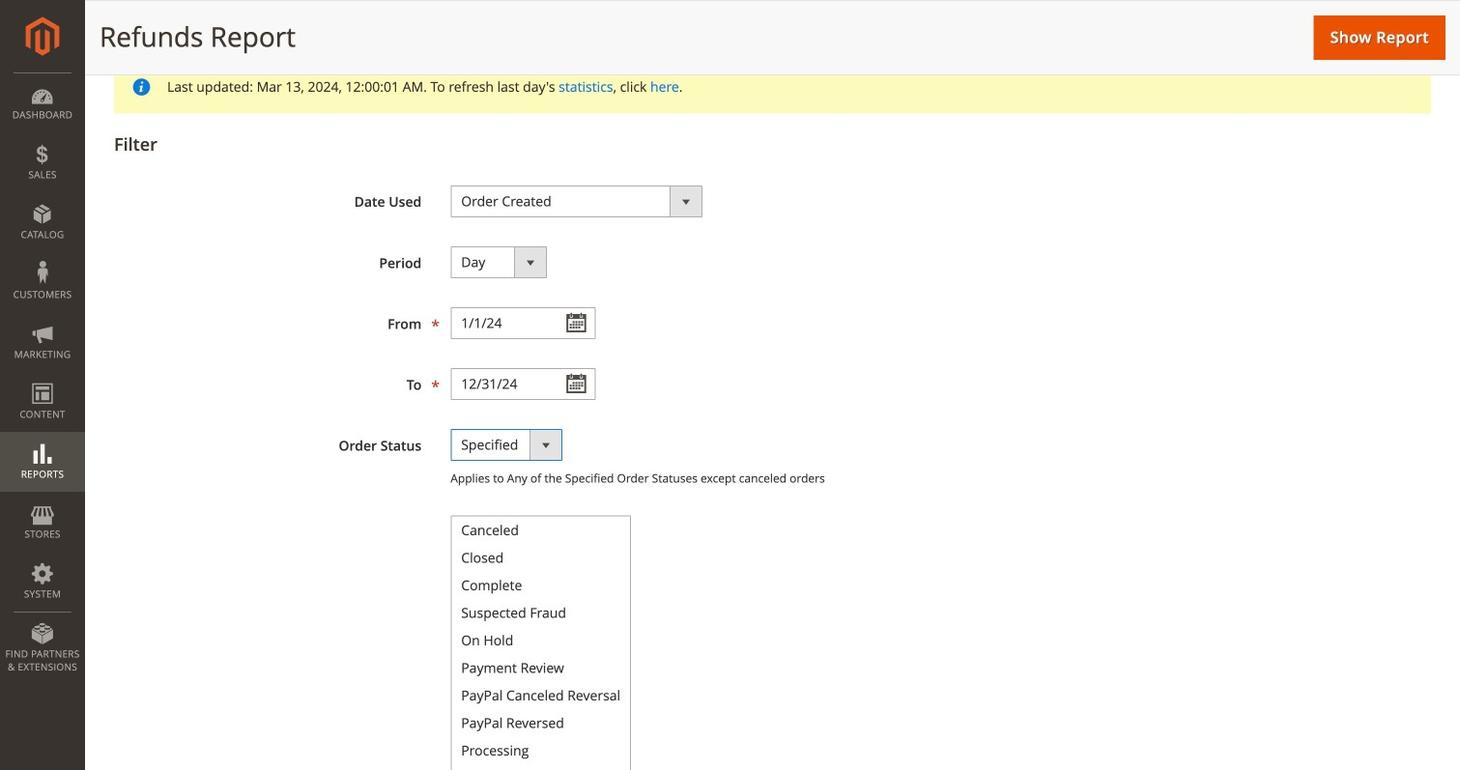 Task type: describe. For each thing, give the bounding box(es) containing it.
magento admin panel image
[[26, 16, 59, 56]]



Task type: locate. For each thing, give the bounding box(es) containing it.
menu bar
[[0, 73, 85, 684]]

None text field
[[451, 368, 596, 400]]

None text field
[[451, 307, 596, 339]]



